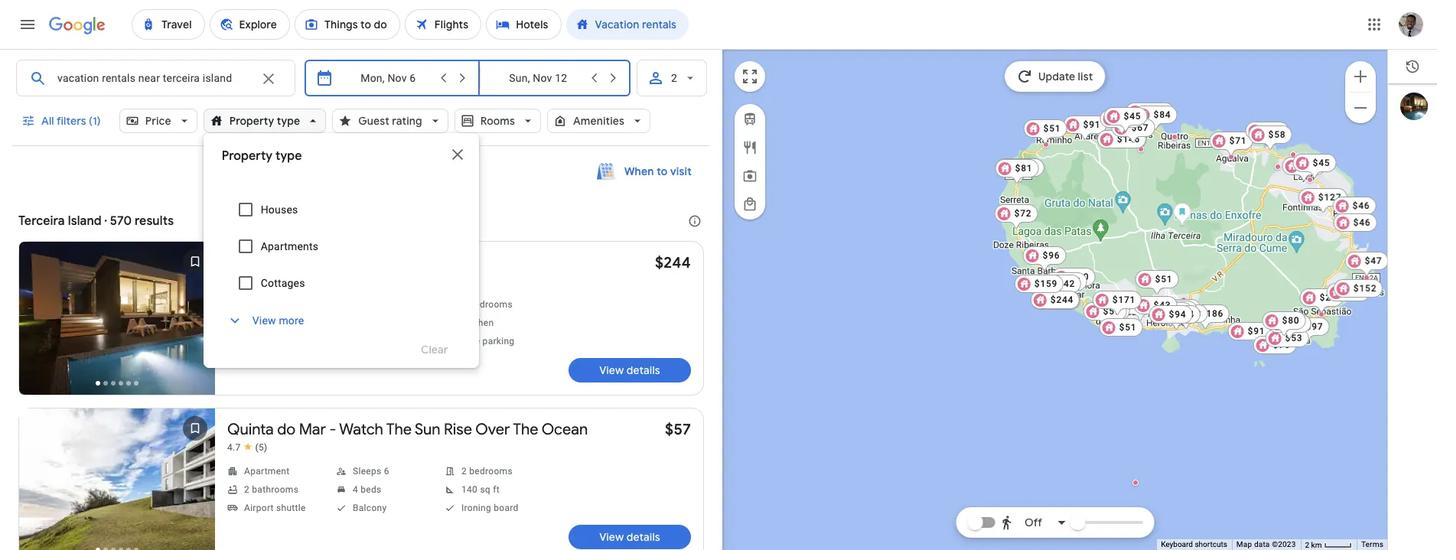 Task type: describe. For each thing, give the bounding box(es) containing it.
$43
[[1154, 300, 1172, 310]]

tina - 3c - alojamento local -rral 1048 image
[[1364, 274, 1371, 281]]

$72
[[1015, 208, 1032, 219]]

houses
[[261, 204, 298, 216]]

2 horizontal spatial $58
[[1288, 318, 1306, 329]]

$171
[[1113, 294, 1136, 305]]

$112 link
[[996, 158, 1045, 184]]

$304
[[1118, 134, 1142, 144]]

0 vertical spatial $60 link
[[1283, 157, 1326, 183]]

$81 link
[[996, 159, 1039, 185]]

list
[[1079, 70, 1094, 83]]

quinta do chico feijao image
[[1308, 165, 1314, 171]]

sawmill azores image
[[1229, 154, 1235, 160]]

$243
[[1052, 294, 1075, 305]]

filters
[[57, 114, 86, 128]]

$91 for $91 link to the middle
[[1248, 326, 1266, 337]]

$26 link
[[1301, 288, 1344, 314]]

off button
[[997, 505, 1072, 541]]

all filters (1) button
[[12, 103, 113, 139]]

view details button for $244
[[569, 358, 691, 383]]

amenities
[[573, 114, 625, 128]]

$146
[[1118, 134, 1141, 144]]

$42
[[1055, 280, 1072, 291]]

view larger map image
[[741, 67, 760, 86]]

when to visit button
[[588, 157, 701, 186]]

close dialog image
[[448, 145, 467, 164]]

view details for $244
[[600, 364, 661, 377]]

4.7 for $244
[[227, 276, 241, 286]]

update list button
[[1006, 61, 1106, 92]]

rooms
[[481, 114, 515, 128]]

$76 link
[[1101, 109, 1144, 135]]

back image for $57
[[21, 470, 57, 507]]

$91 for left $91 link
[[1084, 119, 1101, 130]]

quinta da nasce água image
[[1181, 297, 1188, 303]]

data
[[1255, 541, 1271, 549]]

©2023
[[1273, 541, 1297, 549]]

$96
[[1043, 250, 1061, 261]]

casa do moledo - outeiro - cookies al rral nº802 modern chalet very private image
[[1139, 146, 1145, 152]]

details for $57
[[627, 531, 661, 544]]

$47
[[1366, 255, 1383, 266]]

$146 link
[[1098, 130, 1147, 148]]

$42 link
[[1035, 276, 1078, 302]]

view more
[[252, 315, 304, 327]]

keyboard shortcuts button
[[1162, 540, 1228, 551]]

$91 for the middle $91 link
[[1347, 287, 1365, 297]]

view for $57
[[600, 531, 624, 544]]

0 horizontal spatial $58
[[1185, 308, 1202, 319]]

type inside popup button
[[277, 114, 300, 128]]

2 button
[[637, 60, 707, 96]]

4.7 out of 5 stars from 6 reviews image
[[227, 275, 268, 287]]

view details button for $57
[[569, 525, 691, 550]]

$152
[[1354, 283, 1378, 294]]

2 for 2 km
[[1306, 541, 1310, 549]]

1 vertical spatial type
[[276, 149, 302, 164]]

$159
[[1035, 278, 1058, 289]]

view more button
[[223, 313, 314, 328]]

photo 1 image for $57
[[19, 409, 215, 551]]

$39 link
[[1035, 276, 1078, 302]]

photo 1 image for $244
[[19, 242, 215, 395]]

$75
[[1274, 340, 1291, 350]]

map data ©2023
[[1237, 541, 1297, 549]]

details for $244
[[627, 364, 661, 377]]

km
[[1312, 541, 1323, 549]]

quinta rico image
[[1172, 134, 1178, 140]]

apartment with garden view image
[[1053, 297, 1059, 303]]

clear image
[[260, 70, 278, 88]]

1 vertical spatial property type
[[222, 149, 302, 164]]

1 vertical spatial $142
[[1053, 278, 1076, 289]]

visit
[[671, 165, 692, 178]]

$84
[[1154, 109, 1172, 120]]

$80 for leftmost $80 link
[[1174, 304, 1192, 315]]

$26
[[1320, 292, 1338, 303]]

property inside popup button
[[229, 114, 274, 128]]

when to visit
[[625, 165, 692, 178]]

$96 link
[[1023, 246, 1067, 272]]

algar do carvão image
[[1174, 203, 1192, 227]]

$84 link
[[1134, 105, 1178, 131]]

all filters (1)
[[41, 114, 101, 128]]

$244 link for leftmost $80 link
[[1031, 291, 1081, 309]]

$86
[[1178, 303, 1196, 314]]

Check-out text field
[[492, 60, 585, 96]]

view details link for $244
[[569, 358, 691, 383]]

(1)
[[89, 114, 101, 128]]

$53 link
[[1266, 329, 1310, 347]]

keyboard
[[1162, 541, 1194, 549]]

0 vertical spatial $46
[[1353, 200, 1371, 211]]

(6)
[[255, 276, 268, 286]]

$81
[[1016, 163, 1033, 173]]

save quinta do mar - watch the sun rise over the ocean to collection image
[[177, 410, 214, 447]]

main menu image
[[18, 15, 37, 34]]

0 horizontal spatial $244
[[655, 253, 691, 273]]

$72 link
[[995, 204, 1039, 230]]

when
[[625, 165, 654, 178]]

zoom in map image
[[1352, 67, 1371, 85]]

terms
[[1362, 541, 1384, 549]]

guest rating
[[359, 114, 422, 128]]

$186 link
[[1181, 304, 1231, 330]]

4.7 for $57
[[227, 443, 241, 453]]

terceira
[[18, 214, 65, 229]]

$71 link
[[1210, 131, 1254, 157]]

all
[[41, 114, 54, 128]]

view for $244
[[600, 364, 624, 377]]

apartments
[[261, 240, 319, 253]]

zoom out map image
[[1352, 98, 1371, 117]]

next image
[[177, 303, 214, 340]]

cottages
[[261, 277, 305, 289]]

$60 for the bottommost the $60 link
[[1072, 271, 1090, 282]]

$60 for the $60 link to the top
[[1303, 160, 1320, 171]]

1 vertical spatial $127 link
[[1152, 305, 1202, 331]]

keyboard shortcuts
[[1162, 541, 1228, 549]]

1 vertical spatial $91 link
[[1327, 283, 1371, 301]]

$114 link
[[1116, 296, 1166, 322]]

recently viewed element
[[1389, 50, 1438, 83]]



Task type: vqa. For each thing, say whether or not it's contained in the screenshot.
$127 link
yes



Task type: locate. For each thing, give the bounding box(es) containing it.
details
[[627, 364, 661, 377], [627, 531, 661, 544]]

$58 link
[[1249, 125, 1293, 151], [1165, 304, 1209, 330], [1268, 314, 1312, 340]]

$91 link down tina - 3c - alojamento local -rral 1048 image
[[1327, 283, 1371, 301]]

1 vertical spatial view details link
[[569, 525, 691, 550]]

1 photo 1 image from the top
[[19, 242, 215, 395]]

2 details from the top
[[627, 531, 661, 544]]

0 horizontal spatial $60
[[1072, 271, 1090, 282]]

property type down property type popup button
[[222, 149, 302, 164]]

2 inside button
[[1306, 541, 1310, 549]]

alfazema - king room image
[[1319, 311, 1325, 317]]

1 vertical spatial $244
[[1051, 294, 1074, 305]]

2 km button
[[1301, 540, 1357, 551]]

0 horizontal spatial $45
[[1124, 111, 1142, 121]]

$45 link up $146
[[1105, 107, 1148, 133]]

0 vertical spatial $45
[[1124, 111, 1142, 121]]

photos list
[[19, 242, 215, 410], [19, 409, 215, 551]]

property type inside property type popup button
[[229, 114, 300, 128]]

casa do ti' marrão image
[[1308, 176, 1314, 183]]

1 details from the top
[[627, 364, 661, 377]]

$80 link
[[1154, 301, 1198, 327], [1263, 311, 1307, 337]]

$53
[[1286, 333, 1304, 343]]

$91 link
[[1064, 115, 1108, 141], [1327, 283, 1371, 301], [1229, 322, 1272, 340]]

$91 left the $76
[[1084, 119, 1101, 130]]

1 horizontal spatial $127 link
[[1299, 188, 1349, 214]]

rooms button
[[455, 103, 541, 139]]

quinta de são brás image
[[1276, 163, 1282, 170]]

$73
[[1266, 125, 1284, 136]]

2 vertical spatial $91
[[1248, 326, 1266, 337]]

$67
[[1132, 122, 1150, 133]]

casa rustica al image
[[1291, 151, 1297, 157]]

type
[[277, 114, 300, 128], [276, 149, 302, 164]]

$91 left $53 link
[[1248, 326, 1266, 337]]

Search for places, hotels and more text field
[[57, 60, 250, 96]]

2 left the km
[[1306, 541, 1310, 549]]

casa do chafariz image
[[1044, 141, 1050, 147]]

$91 link right casa do chafariz icon
[[1064, 115, 1108, 141]]

1 horizontal spatial $91
[[1248, 326, 1266, 337]]

2 horizontal spatial $91 link
[[1327, 283, 1371, 301]]

0 vertical spatial details
[[627, 364, 661, 377]]

1 vertical spatial $244 link
[[1031, 291, 1081, 309]]

property down property type popup button
[[222, 149, 273, 164]]

2 view details link from the top
[[569, 525, 691, 550]]

$67 link
[[1112, 118, 1156, 144]]

amenities button
[[547, 103, 651, 139]]

map
[[1237, 541, 1253, 549]]

0 vertical spatial property type
[[229, 114, 300, 128]]

1 horizontal spatial $142
[[1146, 106, 1169, 117]]

$60 right "$39"
[[1072, 271, 1090, 282]]

1 vertical spatial photo 1 image
[[19, 409, 215, 551]]

$97
[[1307, 321, 1324, 332]]

$39
[[1055, 280, 1072, 291]]

$51
[[1044, 123, 1062, 134], [1156, 274, 1173, 284], [1107, 305, 1124, 316], [1170, 306, 1187, 317], [1120, 322, 1137, 333]]

update list
[[1039, 70, 1094, 83]]

photos list for $57
[[19, 409, 215, 551]]

$43 link
[[1134, 296, 1178, 322]]

1 vertical spatial view
[[600, 364, 624, 377]]

property type down clear icon
[[229, 114, 300, 128]]

1 horizontal spatial $244
[[1051, 294, 1074, 305]]

$60 link up $243
[[1052, 268, 1096, 294]]

1 horizontal spatial $91 link
[[1229, 322, 1272, 340]]

1 view details button from the top
[[569, 358, 691, 383]]

$56
[[1288, 318, 1306, 329]]

update
[[1039, 70, 1076, 83]]

0 horizontal spatial $91
[[1084, 119, 1101, 130]]

save house of five to collection image
[[177, 243, 214, 280]]

2 photo 1 image from the top
[[19, 409, 215, 551]]

$45 link
[[1105, 107, 1148, 133], [1294, 154, 1337, 180]]

price button
[[119, 103, 197, 139]]

view inside filters form
[[252, 315, 276, 327]]

1 vertical spatial view details
[[600, 531, 661, 544]]

1 vertical spatial details
[[627, 531, 661, 544]]

1 vertical spatial $91
[[1347, 287, 1365, 297]]

1 horizontal spatial $60
[[1303, 160, 1320, 171]]

$159 link
[[1015, 274, 1064, 293]]

$91 down tina - 3c - alojamento local -rral 1048 image
[[1347, 287, 1365, 297]]

$80 up $53
[[1283, 315, 1300, 326]]

2 vertical spatial $91 link
[[1229, 322, 1272, 340]]

martin guest house image
[[1362, 258, 1368, 265]]

2 for 2
[[671, 72, 678, 84]]

$60 link right quinta de são brás icon
[[1283, 157, 1326, 183]]

0 vertical spatial 2
[[671, 72, 678, 84]]

0 horizontal spatial $127 link
[[1152, 305, 1202, 331]]

0 vertical spatial $91
[[1084, 119, 1101, 130]]

1 horizontal spatial 2
[[1306, 541, 1310, 549]]

$46 link
[[1333, 196, 1377, 222], [1334, 213, 1378, 232]]

0 vertical spatial view
[[252, 315, 276, 327]]

guest
[[359, 114, 390, 128]]

0 vertical spatial $60
[[1303, 160, 1320, 171]]

2 vertical spatial view
[[600, 531, 624, 544]]

quinta rico - house ii image
[[1172, 134, 1178, 140]]

1 vertical spatial $60 link
[[1052, 268, 1096, 294]]

$86 link
[[1158, 299, 1202, 325]]

off
[[1025, 516, 1043, 530]]

back image for $244
[[21, 303, 57, 340]]

$57
[[1064, 276, 1081, 287], [1055, 280, 1072, 291], [1104, 306, 1121, 317], [665, 420, 691, 440]]

$112
[[1016, 162, 1039, 173]]

1 horizontal spatial $244 link
[[1031, 291, 1081, 309]]

property type button
[[203, 103, 326, 139]]

$56 link
[[1268, 314, 1312, 340]]

0 vertical spatial back image
[[21, 303, 57, 340]]

2 photos list from the top
[[19, 409, 215, 551]]

$80 down quinta da nasce água image
[[1174, 304, 1192, 315]]

to
[[657, 165, 668, 178]]

0 vertical spatial $244
[[655, 253, 691, 273]]

2 horizontal spatial $91
[[1347, 287, 1365, 297]]

map region
[[560, 0, 1438, 551]]

4.7 left (5)
[[227, 443, 241, 453]]

0 vertical spatial view details button
[[569, 358, 691, 383]]

0 horizontal spatial $80 link
[[1154, 301, 1198, 327]]

type down clear icon
[[277, 114, 300, 128]]

$128
[[1051, 294, 1074, 305], [1052, 295, 1075, 306]]

1 horizontal spatial $60 link
[[1283, 157, 1326, 183]]

$80 for the right $80 link
[[1283, 315, 1300, 326]]

$58
[[1269, 129, 1287, 140], [1185, 308, 1202, 319], [1288, 318, 1306, 329]]

$171 link
[[1093, 291, 1143, 317]]

1 vertical spatial $45 link
[[1294, 154, 1337, 180]]

0 horizontal spatial $142 link
[[1033, 274, 1082, 301]]

$152 link
[[1334, 279, 1384, 297]]

1 vertical spatial back image
[[21, 470, 57, 507]]

1 vertical spatial view details button
[[569, 525, 691, 550]]

0 horizontal spatial $91 link
[[1064, 115, 1108, 141]]

1 view details link from the top
[[569, 358, 691, 383]]

Check-in text field
[[343, 60, 434, 96]]

1 horizontal spatial $45
[[1314, 157, 1331, 168]]

$76
[[1121, 113, 1138, 124]]

1 vertical spatial 4.7
[[227, 443, 241, 453]]

back image
[[21, 303, 57, 340], [21, 470, 57, 507]]

0 vertical spatial $127 link
[[1299, 188, 1349, 214]]

0 vertical spatial $91 link
[[1064, 115, 1108, 141]]

1 4.7 from the top
[[227, 276, 241, 286]]

1 back image from the top
[[21, 303, 57, 340]]

0 vertical spatial $142 link
[[1126, 102, 1176, 128]]

$244 inside the map region
[[1051, 294, 1074, 305]]

terceira island · 570 results
[[18, 214, 174, 229]]

$244 link for view details link corresponding to $244
[[655, 253, 691, 273]]

1 view details from the top
[[600, 364, 661, 377]]

view details link
[[569, 358, 691, 383], [569, 525, 691, 550]]

2 km
[[1306, 541, 1325, 549]]

2 4.7 from the top
[[227, 443, 241, 453]]

1 horizontal spatial $80
[[1283, 315, 1300, 326]]

$45 link right quinta de são brás icon
[[1294, 154, 1337, 180]]

$244 link
[[655, 253, 691, 273], [1031, 291, 1081, 309]]

$243 link
[[1032, 291, 1081, 309]]

0 vertical spatial $45 link
[[1105, 107, 1148, 133]]

1 horizontal spatial $45 link
[[1294, 154, 1337, 180]]

$94 link
[[1150, 305, 1193, 324]]

view details button
[[569, 358, 691, 383], [569, 525, 691, 550]]

$75 link
[[1254, 336, 1297, 354]]

recently viewed image
[[1406, 59, 1421, 74]]

$91 link left $75
[[1229, 322, 1272, 340]]

4.7 out of 5 stars from 5 reviews image
[[227, 442, 268, 454]]

1 vertical spatial $142 link
[[1033, 274, 1082, 301]]

property
[[229, 114, 274, 128], [222, 149, 273, 164]]

$186
[[1201, 308, 1225, 319]]

next image
[[177, 470, 214, 507]]

$45 for the top '$45' link
[[1124, 111, 1142, 121]]

$60 up casa do ti' marrão icon
[[1303, 160, 1320, 171]]

$244
[[655, 253, 691, 273], [1051, 294, 1074, 305]]

$91
[[1084, 119, 1101, 130], [1347, 287, 1365, 297], [1248, 326, 1266, 337]]

0 horizontal spatial $142
[[1053, 278, 1076, 289]]

0 vertical spatial 4.7
[[227, 276, 241, 286]]

0 horizontal spatial $60 link
[[1052, 268, 1096, 294]]

$47 link
[[1346, 252, 1389, 278]]

2 left view larger map "image"
[[671, 72, 678, 84]]

$73 link
[[1246, 121, 1290, 147]]

casa h'a vista image
[[1133, 480, 1139, 486]]

$127 link
[[1299, 188, 1349, 214], [1152, 305, 1202, 331]]

0 vertical spatial $142
[[1146, 106, 1169, 117]]

2 inside popup button
[[671, 72, 678, 84]]

0 vertical spatial $244 link
[[655, 253, 691, 273]]

0 vertical spatial view details link
[[569, 358, 691, 383]]

$142 link
[[1126, 102, 1176, 128], [1033, 274, 1082, 301]]

$142 up '$67'
[[1146, 106, 1169, 117]]

1 photos list from the top
[[19, 242, 215, 410]]

0 horizontal spatial $244 link
[[655, 253, 691, 273]]

2 back image from the top
[[21, 470, 57, 507]]

property down clear icon
[[229, 114, 274, 128]]

2 view details button from the top
[[569, 525, 691, 550]]

1 vertical spatial $127
[[1172, 309, 1195, 320]]

view details for $57
[[600, 531, 661, 544]]

view details link for $57
[[569, 525, 691, 550]]

1 horizontal spatial $127
[[1319, 192, 1342, 203]]

$94
[[1170, 309, 1187, 320]]

0 vertical spatial photo 1 image
[[19, 242, 215, 395]]

1 vertical spatial $46
[[1354, 217, 1372, 228]]

0 vertical spatial property
[[229, 114, 274, 128]]

0 horizontal spatial $127
[[1172, 309, 1195, 320]]

1 vertical spatial $60
[[1072, 271, 1090, 282]]

0 horizontal spatial $80
[[1174, 304, 1192, 315]]

shortcuts
[[1196, 541, 1228, 549]]

$97 link
[[1287, 317, 1330, 343]]

rating
[[392, 114, 422, 128]]

terms link
[[1362, 541, 1384, 549]]

photos list for $244
[[19, 242, 215, 410]]

0 vertical spatial view details
[[600, 364, 661, 377]]

$144 link
[[1152, 305, 1202, 331]]

1 horizontal spatial $142 link
[[1126, 102, 1176, 128]]

photo 1 image
[[19, 242, 215, 395], [19, 409, 215, 551]]

$142 up $243
[[1053, 278, 1076, 289]]

2
[[671, 72, 678, 84], [1306, 541, 1310, 549]]

1 vertical spatial $45
[[1314, 157, 1331, 168]]

0 horizontal spatial $45 link
[[1105, 107, 1148, 133]]

0 horizontal spatial 2
[[671, 72, 678, 84]]

$45 up casa do ti' marrão icon
[[1314, 157, 1331, 168]]

$127
[[1319, 192, 1342, 203], [1172, 309, 1195, 320]]

$71
[[1230, 135, 1248, 146]]

guest rating button
[[332, 103, 448, 139]]

price
[[145, 114, 171, 128]]

4.7 left (6)
[[227, 276, 241, 286]]

0 vertical spatial $127
[[1319, 192, 1342, 203]]

filters form
[[12, 49, 711, 368]]

learn more about these results image
[[677, 203, 714, 240]]

type down property type popup button
[[276, 149, 302, 164]]

$144
[[1172, 309, 1195, 320]]

$45 up '$67'
[[1124, 111, 1142, 121]]

1 horizontal spatial $58
[[1269, 129, 1287, 140]]

0 vertical spatial type
[[277, 114, 300, 128]]

$45 for '$45' link to the right
[[1314, 157, 1331, 168]]

1 vertical spatial 2
[[1306, 541, 1310, 549]]

2 view details from the top
[[600, 531, 661, 544]]

1 vertical spatial property
[[222, 149, 273, 164]]

1 horizontal spatial $80 link
[[1263, 311, 1307, 337]]

(5)
[[255, 443, 268, 453]]



